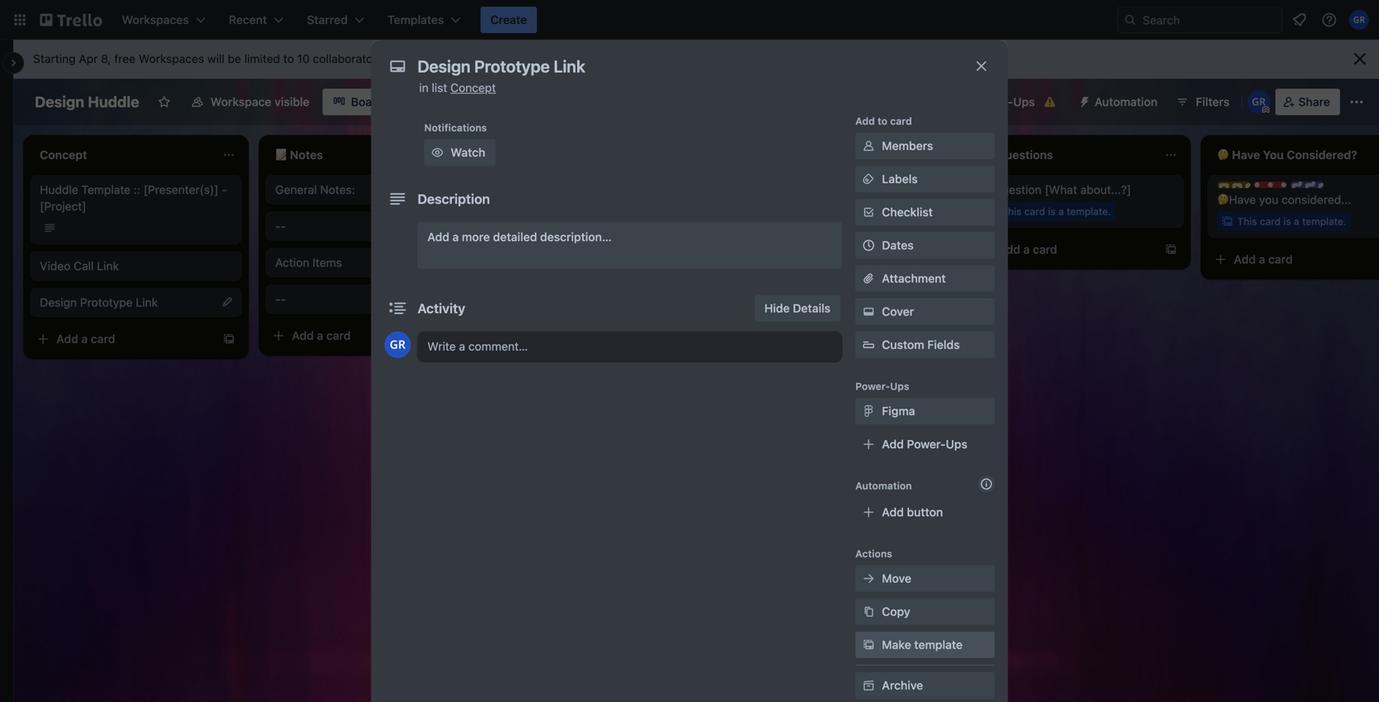 Task type: describe. For each thing, give the bounding box(es) containing it.
0 vertical spatial more
[[423, 52, 450, 66]]

button
[[907, 506, 943, 519]]

cover
[[882, 305, 914, 319]]

add a more detailed description…
[[428, 230, 612, 244]]

copy
[[882, 605, 911, 619]]

notifications
[[424, 122, 487, 134]]

about...?]
[[1081, 183, 1131, 197]]

sm image for labels
[[861, 171, 877, 187]]

share button
[[1276, 89, 1340, 115]]

add a more detailed description… link
[[418, 222, 842, 269]]

[what
[[1045, 183, 1077, 197]]

color: purple, title: none image
[[1291, 182, 1324, 188]]

sm image for archive
[[861, 678, 877, 694]]

Write a comment text field
[[418, 332, 842, 362]]

dates
[[882, 238, 914, 252]]

move link
[[856, 566, 995, 592]]

add inside add a more detailed description… link
[[428, 230, 449, 244]]

make
[[882, 638, 911, 652]]

1 vertical spatial power-ups
[[856, 381, 910, 392]]

learn
[[390, 52, 420, 66]]

sm image for move
[[861, 571, 877, 587]]

0 horizontal spatial this card is a template.
[[766, 206, 876, 217]]

[presenter(s)]
[[144, 183, 219, 197]]

primary element
[[0, 0, 1379, 40]]

🙋question [what about...?]
[[982, 183, 1131, 197]]

add inside add power-ups link
[[882, 438, 904, 451]]

workspace visible button
[[181, 89, 320, 115]]

learn more about collaborator limits link
[[390, 52, 583, 66]]

a down [what
[[1059, 206, 1064, 217]]

video call link link
[[40, 258, 232, 275]]

detailed
[[493, 230, 537, 244]]

huddle template :: [presenter(s)] - [project] link
[[40, 182, 232, 215]]

attachment
[[882, 272, 946, 285]]

[i'm
[[809, 183, 829, 197]]

action
[[275, 256, 309, 270]]

prototype
[[80, 296, 133, 309]]

0 horizontal spatial to
[[283, 52, 294, 66]]

link for design prototype link
[[136, 296, 158, 309]]

notes:
[[320, 183, 355, 197]]

1 horizontal spatial this
[[1002, 206, 1022, 217]]

workspace visible
[[211, 95, 310, 109]]

sm image for watch
[[429, 144, 446, 161]]

🤔have you considered... link
[[1218, 192, 1379, 208]]

workspace
[[211, 95, 272, 109]]

1 vertical spatial more
[[462, 230, 490, 244]]

archive link
[[856, 673, 995, 699]]

sm image for copy
[[861, 604, 877, 620]]

concept link
[[451, 81, 496, 95]]

attachment button
[[856, 265, 995, 292]]

automation inside button
[[1095, 95, 1158, 109]]

board
[[351, 95, 383, 109]]

filters
[[1196, 95, 1230, 109]]

🤔have
[[1218, 193, 1256, 207]]

be
[[228, 52, 241, 66]]

create button
[[481, 7, 537, 33]]

add inside add button button
[[882, 506, 904, 519]]

power- inside button
[[975, 95, 1013, 109]]

Search field
[[1137, 7, 1282, 32]]

fields
[[928, 338, 960, 352]]

will
[[207, 52, 225, 66]]

copy link
[[856, 599, 995, 625]]

watch button
[[424, 139, 495, 166]]

list
[[432, 81, 447, 95]]

design prototype link link
[[40, 294, 232, 311]]

2 horizontal spatial is
[[1284, 216, 1291, 227]]

template
[[914, 638, 963, 652]]

watch
[[451, 146, 485, 159]]

move
[[882, 572, 912, 586]]

1 horizontal spatial power-
[[907, 438, 946, 451]]

make template link
[[856, 632, 995, 659]]

1 -- from the top
[[275, 219, 286, 233]]

hide details link
[[755, 295, 841, 322]]

0 horizontal spatial is
[[813, 206, 820, 217]]

0 horizontal spatial this
[[766, 206, 786, 217]]

apr
[[79, 52, 98, 66]]

👎negative [i'm not sure about...]
[[747, 183, 925, 197]]

a down design prototype link
[[81, 332, 88, 346]]

general
[[275, 183, 317, 197]]

workspaces
[[139, 52, 204, 66]]

8,
[[101, 52, 111, 66]]

star or unstar board image
[[158, 95, 171, 109]]

checklist button
[[856, 199, 995, 226]]

about
[[453, 52, 484, 66]]

visible
[[275, 95, 310, 109]]

create from template… image for 🙋question [what about...?]
[[1165, 243, 1178, 256]]

huddle inside text field
[[88, 93, 139, 111]]

10
[[297, 52, 310, 66]]

design for design huddle
[[35, 93, 84, 111]]

video call link
[[40, 259, 119, 273]]

::
[[134, 183, 140, 197]]

2 horizontal spatial template.
[[1303, 216, 1347, 227]]

add power-ups
[[882, 438, 968, 451]]

power-ups inside button
[[975, 95, 1035, 109]]

about...]
[[880, 183, 925, 197]]

action items link
[[275, 255, 468, 271]]

collaborators.
[[313, 52, 386, 66]]

sm image for make template
[[861, 637, 877, 654]]

figma
[[882, 404, 915, 418]]

labels link
[[856, 166, 995, 192]]

huddle inside huddle template :: [presenter(s)] - [project]
[[40, 183, 78, 197]]

1 horizontal spatial greg robinson (gregrobinson96) image
[[1247, 90, 1271, 114]]

considered...
[[1282, 193, 1351, 207]]

🙋question [what about...?] link
[[982, 182, 1175, 198]]

👎negative
[[747, 183, 806, 197]]

concept
[[451, 81, 496, 95]]

🤔have you considered...
[[1218, 193, 1351, 207]]

create from template… image for general notes:
[[458, 329, 471, 343]]



Task type: vqa. For each thing, say whether or not it's contained in the screenshot.
THE ARCHIVE link
yes



Task type: locate. For each thing, give the bounding box(es) containing it.
0 horizontal spatial link
[[97, 259, 119, 273]]

1 horizontal spatial template.
[[1067, 206, 1111, 217]]

0 horizontal spatial power-
[[856, 381, 890, 392]]

design down starting
[[35, 93, 84, 111]]

0 vertical spatial huddle
[[88, 93, 139, 111]]

to
[[283, 52, 294, 66], [878, 115, 888, 127]]

ups
[[1013, 95, 1035, 109], [890, 381, 910, 392], [946, 438, 968, 451]]

0 vertical spatial design
[[35, 93, 84, 111]]

template.
[[831, 206, 876, 217], [1067, 206, 1111, 217], [1303, 216, 1347, 227]]

open information menu image
[[1321, 12, 1338, 28]]

sm image left 'cover'
[[861, 304, 877, 320]]

sm image for figma
[[861, 403, 877, 420]]

hide details
[[765, 302, 831, 315]]

details
[[793, 302, 831, 315]]

sm image
[[861, 171, 877, 187], [861, 403, 877, 420], [861, 678, 877, 694]]

sm image inside copy "link"
[[861, 604, 877, 620]]

1 vertical spatial to
[[878, 115, 888, 127]]

2 -- from the top
[[275, 292, 286, 306]]

a down description
[[453, 230, 459, 244]]

1 vertical spatial design
[[40, 296, 77, 309]]

template. down the considered...
[[1303, 216, 1347, 227]]

1 sm image from the top
[[861, 171, 877, 187]]

1 vertical spatial create from template… image
[[458, 329, 471, 343]]

search image
[[1124, 13, 1137, 27]]

huddle template :: [presenter(s)] - [project]
[[40, 183, 227, 213]]

2 vertical spatial sm image
[[861, 678, 877, 694]]

1 vertical spatial power-
[[856, 381, 890, 392]]

description…
[[540, 230, 612, 244]]

hide
[[765, 302, 790, 315]]

this card is a template. down [i'm at the right top of page
[[766, 206, 876, 217]]

more left 'detailed'
[[462, 230, 490, 244]]

0 vertical spatial automation
[[1095, 95, 1158, 109]]

design prototype link
[[40, 296, 158, 309]]

this card is a template. down 🙋question [what about...?]
[[1002, 206, 1111, 217]]

link
[[97, 259, 119, 273], [136, 296, 158, 309]]

0 vertical spatial -- link
[[275, 218, 468, 235]]

sm image down actions at the bottom right of the page
[[861, 571, 877, 587]]

sm image left watch
[[429, 144, 446, 161]]

0 vertical spatial link
[[97, 259, 119, 273]]

create from template… image
[[1165, 243, 1178, 256], [458, 329, 471, 343]]

0 horizontal spatial automation
[[856, 480, 912, 492]]

design huddle
[[35, 93, 139, 111]]

a down [i'm at the right top of page
[[823, 206, 829, 217]]

-- link down the action items "link"
[[275, 291, 468, 308]]

0 horizontal spatial template.
[[831, 206, 876, 217]]

action items
[[275, 256, 342, 270]]

more up list at the left of page
[[423, 52, 450, 66]]

add button
[[882, 506, 943, 519]]

1 vertical spatial sm image
[[861, 403, 877, 420]]

sure
[[853, 183, 876, 197]]

this down 🤔have
[[1238, 216, 1257, 227]]

1 vertical spatial huddle
[[40, 183, 78, 197]]

actions
[[856, 548, 893, 560]]

1 vertical spatial --
[[275, 292, 286, 306]]

sm image for cover
[[861, 304, 877, 320]]

0 horizontal spatial power-ups
[[856, 381, 910, 392]]

automation left filters "button" on the top of the page
[[1095, 95, 1158, 109]]

not
[[833, 183, 850, 197]]

sm image inside members link
[[861, 138, 877, 154]]

activity
[[418, 301, 465, 316]]

custom
[[882, 338, 925, 352]]

0 horizontal spatial ups
[[890, 381, 910, 392]]

0 vertical spatial sm image
[[861, 171, 877, 187]]

add
[[856, 115, 875, 127], [428, 230, 449, 244], [528, 243, 549, 256], [999, 243, 1021, 256], [1234, 253, 1256, 266], [292, 329, 314, 343], [56, 332, 78, 346], [882, 438, 904, 451], [882, 506, 904, 519]]

power- up figma
[[856, 381, 890, 392]]

power-ups button
[[941, 89, 1068, 115]]

call
[[74, 259, 94, 273]]

sm image inside 'labels' link
[[861, 171, 877, 187]]

dates button
[[856, 232, 995, 259]]

huddle down the '8,'
[[88, 93, 139, 111]]

sm image inside archive link
[[861, 678, 877, 694]]

3 sm image from the top
[[861, 678, 877, 694]]

- inside huddle template :: [presenter(s)] - [project]
[[222, 183, 227, 197]]

greg robinson (gregrobinson96) image
[[1350, 10, 1369, 30], [1247, 90, 1271, 114], [384, 332, 411, 358]]

in
[[419, 81, 429, 95]]

add button button
[[856, 499, 995, 526]]

2 horizontal spatial this card is a template.
[[1238, 216, 1347, 227]]

2 vertical spatial power-
[[907, 438, 946, 451]]

-- link
[[275, 218, 468, 235], [275, 291, 468, 308]]

automation up the add button
[[856, 480, 912, 492]]

video
[[40, 259, 71, 273]]

1 vertical spatial greg robinson (gregrobinson96) image
[[1247, 90, 1271, 114]]

add a card
[[528, 243, 586, 256], [999, 243, 1058, 256], [1234, 253, 1293, 266], [292, 329, 351, 343], [56, 332, 115, 346]]

2 horizontal spatial this
[[1238, 216, 1257, 227]]

0 horizontal spatial create from template… image
[[458, 329, 471, 343]]

link right call
[[97, 259, 119, 273]]

automation button
[[1072, 89, 1168, 115]]

1 horizontal spatial power-ups
[[975, 95, 1035, 109]]

show menu image
[[1349, 94, 1365, 110]]

1 horizontal spatial automation
[[1095, 95, 1158, 109]]

0 notifications image
[[1290, 10, 1310, 30]]

sm image inside make template link
[[861, 637, 877, 654]]

power- down figma
[[907, 438, 946, 451]]

sm image inside automation button
[[1072, 89, 1095, 112]]

None text field
[[409, 51, 957, 81]]

create from template… image
[[222, 333, 236, 346]]

a down 🤔have you considered... link
[[1294, 216, 1300, 227]]

0 vertical spatial power-ups
[[975, 95, 1035, 109]]

cover link
[[856, 299, 995, 325]]

0 vertical spatial ups
[[1013, 95, 1035, 109]]

starting
[[33, 52, 76, 66]]

1 vertical spatial -- link
[[275, 291, 468, 308]]

this down 👎negative
[[766, 206, 786, 217]]

1 vertical spatial automation
[[856, 480, 912, 492]]

is down 🤔have you considered...
[[1284, 216, 1291, 227]]

sm image for members
[[861, 138, 877, 154]]

is down 🙋question [what about...?]
[[1048, 206, 1056, 217]]

sm image for automation
[[1072, 89, 1095, 112]]

to up members
[[878, 115, 888, 127]]

2 horizontal spatial power-
[[975, 95, 1013, 109]]

1 vertical spatial ups
[[890, 381, 910, 392]]

design
[[35, 93, 84, 111], [40, 296, 77, 309]]

-- link up the action items "link"
[[275, 218, 468, 235]]

sm image inside cover link
[[861, 304, 877, 320]]

sm image right power-ups button
[[1072, 89, 1095, 112]]

1 horizontal spatial more
[[462, 230, 490, 244]]

👎negative [i'm not sure about...] link
[[747, 182, 939, 198]]

ups inside button
[[1013, 95, 1035, 109]]

create
[[491, 13, 527, 27]]

power-
[[975, 95, 1013, 109], [856, 381, 890, 392], [907, 438, 946, 451]]

2 horizontal spatial ups
[[1013, 95, 1035, 109]]

template. down 👎negative [i'm not sure about...] link
[[831, 206, 876, 217]]

sm image left copy
[[861, 604, 877, 620]]

this down the 🙋question
[[1002, 206, 1022, 217]]

a down you on the top right
[[1259, 253, 1266, 266]]

sm image left figma
[[861, 403, 877, 420]]

a down the 🙋question
[[1024, 243, 1030, 256]]

in list concept
[[419, 81, 496, 95]]

2 vertical spatial ups
[[946, 438, 968, 451]]

this card is a template. down 🤔have you considered... link
[[1238, 216, 1347, 227]]

link down video call link link
[[136, 296, 158, 309]]

0 horizontal spatial greg robinson (gregrobinson96) image
[[384, 332, 411, 358]]

share
[[1299, 95, 1330, 109]]

automation
[[1095, 95, 1158, 109], [856, 480, 912, 492]]

general notes:
[[275, 183, 355, 197]]

link for video call link
[[97, 259, 119, 273]]

Board name text field
[[27, 89, 148, 115]]

this card is a template.
[[766, 206, 876, 217], [1002, 206, 1111, 217], [1238, 216, 1347, 227]]

design for design prototype link
[[40, 296, 77, 309]]

edit card image
[[221, 295, 234, 309]]

🙋question
[[982, 183, 1042, 197]]

power- up members link
[[975, 95, 1013, 109]]

0 vertical spatial --
[[275, 219, 286, 233]]

0 vertical spatial create from template… image
[[1165, 243, 1178, 256]]

sm image right not
[[861, 171, 877, 187]]

card
[[890, 115, 912, 127], [789, 206, 810, 217], [1025, 206, 1045, 217], [1260, 216, 1281, 227], [562, 243, 586, 256], [1033, 243, 1058, 256], [1269, 253, 1293, 266], [326, 329, 351, 343], [91, 332, 115, 346]]

make template
[[882, 638, 963, 652]]

0 vertical spatial power-
[[975, 95, 1013, 109]]

1 horizontal spatial to
[[878, 115, 888, 127]]

a down "items"
[[317, 329, 323, 343]]

0 vertical spatial to
[[283, 52, 294, 66]]

members
[[882, 139, 933, 153]]

1 vertical spatial link
[[136, 296, 158, 309]]

2 vertical spatial greg robinson (gregrobinson96) image
[[384, 332, 411, 358]]

starting apr 8, free workspaces will be limited to 10 collaborators. learn more about collaborator limits
[[33, 52, 583, 66]]

0 vertical spatial greg robinson (gregrobinson96) image
[[1350, 10, 1369, 30]]

1 horizontal spatial ups
[[946, 438, 968, 451]]

is down [i'm at the right top of page
[[813, 206, 820, 217]]

2 -- link from the top
[[275, 291, 468, 308]]

0 horizontal spatial huddle
[[40, 183, 78, 197]]

1 horizontal spatial create from template… image
[[1165, 243, 1178, 256]]

board link
[[323, 89, 393, 115]]

2 horizontal spatial greg robinson (gregrobinson96) image
[[1350, 10, 1369, 30]]

add to card
[[856, 115, 912, 127]]

sm image inside watch button
[[429, 144, 446, 161]]

template. down 🙋question [what about...?] 'link'
[[1067, 206, 1111, 217]]

you
[[1259, 193, 1279, 207]]

sm image
[[1072, 89, 1095, 112], [861, 138, 877, 154], [429, 144, 446, 161], [861, 304, 877, 320], [861, 571, 877, 587], [861, 604, 877, 620], [861, 637, 877, 654]]

2 sm image from the top
[[861, 403, 877, 420]]

custom fields button
[[856, 337, 995, 353]]

labels
[[882, 172, 918, 186]]

0 horizontal spatial more
[[423, 52, 450, 66]]

limited
[[244, 52, 280, 66]]

1 horizontal spatial link
[[136, 296, 158, 309]]

-- up 'action' on the top left
[[275, 219, 286, 233]]

color: yellow, title: none image
[[1218, 182, 1251, 188]]

sm image down add to card
[[861, 138, 877, 154]]

items
[[313, 256, 342, 270]]

[project]
[[40, 199, 86, 213]]

checklist
[[882, 205, 933, 219]]

a right 'detailed'
[[552, 243, 559, 256]]

huddle up [project]
[[40, 183, 78, 197]]

sm image left archive
[[861, 678, 877, 694]]

1 -- link from the top
[[275, 218, 468, 235]]

sm image inside move link
[[861, 571, 877, 587]]

color: red, title: none image
[[1254, 182, 1287, 188]]

members link
[[856, 133, 995, 159]]

archive
[[882, 679, 923, 693]]

design down video
[[40, 296, 77, 309]]

1 horizontal spatial huddle
[[88, 93, 139, 111]]

sm image left make
[[861, 637, 877, 654]]

1 horizontal spatial this card is a template.
[[1002, 206, 1111, 217]]

-
[[222, 183, 227, 197], [275, 219, 281, 233], [281, 219, 286, 233], [275, 292, 281, 306], [281, 292, 286, 306]]

-- down 'action' on the top left
[[275, 292, 286, 306]]

free
[[114, 52, 136, 66]]

add a card button
[[501, 236, 683, 263], [972, 236, 1155, 263], [1208, 246, 1379, 273], [265, 323, 448, 349], [30, 326, 212, 353]]

a
[[823, 206, 829, 217], [1059, 206, 1064, 217], [1294, 216, 1300, 227], [453, 230, 459, 244], [552, 243, 559, 256], [1024, 243, 1030, 256], [1259, 253, 1266, 266], [317, 329, 323, 343], [81, 332, 88, 346]]

to left 10
[[283, 52, 294, 66]]

design inside text field
[[35, 93, 84, 111]]

1 horizontal spatial is
[[1048, 206, 1056, 217]]

custom fields
[[882, 338, 960, 352]]

limits
[[555, 52, 583, 66]]



